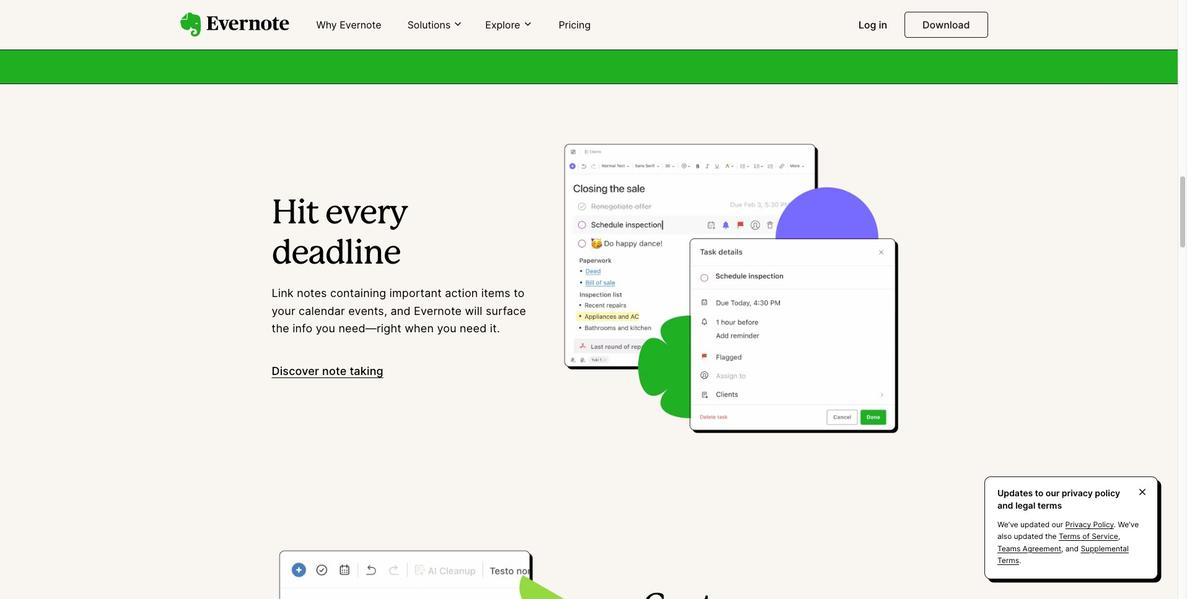 Task type: locate. For each thing, give the bounding box(es) containing it.
we've up also
[[997, 521, 1018, 530]]

teams agreement link
[[997, 544, 1061, 554]]

updated up teams agreement link at the right
[[1014, 532, 1043, 542]]

0 horizontal spatial terms
[[997, 556, 1019, 566]]

1 horizontal spatial ,
[[1118, 532, 1120, 542]]

hit
[[272, 199, 319, 230]]

and down updates
[[997, 500, 1013, 511]]

terms down privacy
[[1059, 532, 1080, 542]]

info
[[293, 322, 313, 335]]

1 horizontal spatial you
[[437, 322, 457, 335]]

2 vertical spatial and
[[1065, 544, 1079, 554]]

to up terms
[[1035, 488, 1044, 499]]

1 horizontal spatial to
[[1035, 488, 1044, 499]]

.
[[1114, 521, 1116, 530], [1019, 556, 1021, 566]]

terms
[[1059, 532, 1080, 542], [997, 556, 1019, 566]]

our up terms
[[1046, 488, 1060, 499]]

evernote
[[340, 19, 381, 31], [414, 305, 462, 318]]

also
[[997, 532, 1012, 542]]

taking
[[350, 365, 383, 378]]

1 vertical spatial terms
[[997, 556, 1019, 566]]

to
[[514, 287, 525, 300], [1035, 488, 1044, 499]]

, up supplemental
[[1118, 532, 1120, 542]]

and
[[391, 305, 411, 318], [997, 500, 1013, 511], [1065, 544, 1079, 554]]

0 vertical spatial and
[[391, 305, 411, 318]]

1 horizontal spatial evernote
[[414, 305, 462, 318]]

evernote right why
[[340, 19, 381, 31]]

1 vertical spatial ,
[[1061, 544, 1063, 554]]

to inside updates to our privacy policy and legal terms
[[1035, 488, 1044, 499]]

1 we've from the left
[[997, 521, 1018, 530]]

2 horizontal spatial and
[[1065, 544, 1079, 554]]

1 vertical spatial the
[[1045, 532, 1057, 542]]

updates to our privacy policy and legal terms
[[997, 488, 1120, 511]]

solutions button
[[404, 18, 467, 32]]

sketches screen image
[[272, 541, 621, 600]]

download
[[923, 19, 970, 31]]

log in
[[859, 19, 887, 31]]

note
[[322, 365, 347, 378]]

our up terms of service , teams agreement , and
[[1052, 521, 1063, 530]]

you left need
[[437, 322, 457, 335]]

discover note taking
[[272, 365, 383, 378]]

log
[[859, 19, 876, 31]]

. inside . we've also updated the
[[1114, 521, 1116, 530]]

we've right policy
[[1118, 521, 1139, 530]]

privacy policy link
[[1065, 521, 1114, 530]]

privacy
[[1065, 521, 1091, 530]]

0 vertical spatial .
[[1114, 521, 1116, 530]]

1 vertical spatial our
[[1052, 521, 1063, 530]]

. we've also updated the
[[997, 521, 1139, 542]]

. down teams agreement link at the right
[[1019, 556, 1021, 566]]

1 vertical spatial .
[[1019, 556, 1021, 566]]

the down your
[[272, 322, 289, 335]]

in
[[879, 19, 887, 31]]

. up service at the right of page
[[1114, 521, 1116, 530]]

1 horizontal spatial .
[[1114, 521, 1116, 530]]

we've updated our privacy policy
[[997, 521, 1114, 530]]

our inside updates to our privacy policy and legal terms
[[1046, 488, 1060, 499]]

updated down legal
[[1020, 521, 1050, 530]]

containing
[[330, 287, 386, 300]]

terms down teams
[[997, 556, 1019, 566]]

supplemental
[[1081, 544, 1129, 554]]

action
[[445, 287, 478, 300]]

0 horizontal spatial evernote
[[340, 19, 381, 31]]

updated inside . we've also updated the
[[1014, 532, 1043, 542]]

updated
[[1020, 521, 1050, 530], [1014, 532, 1043, 542]]

0 horizontal spatial you
[[316, 322, 335, 335]]

privacy
[[1062, 488, 1093, 499]]

and down . we've also updated the
[[1065, 544, 1079, 554]]

0 horizontal spatial we've
[[997, 521, 1018, 530]]

0 vertical spatial evernote
[[340, 19, 381, 31]]

1 vertical spatial to
[[1035, 488, 1044, 499]]

to inside link notes containing important action items to your calendar events, and evernote will surface the info you need—right when you need it.
[[514, 287, 525, 300]]

we've inside . we've also updated the
[[1118, 521, 1139, 530]]

1 horizontal spatial the
[[1045, 532, 1057, 542]]

evernote up when
[[414, 305, 462, 318]]

notes
[[297, 287, 327, 300]]

when
[[405, 322, 434, 335]]

1 horizontal spatial we've
[[1118, 521, 1139, 530]]

supplemental terms link
[[997, 544, 1129, 566]]

0 vertical spatial our
[[1046, 488, 1060, 499]]

1 vertical spatial updated
[[1014, 532, 1043, 542]]

agreement
[[1023, 544, 1061, 554]]

, down . we've also updated the
[[1061, 544, 1063, 554]]

you
[[316, 322, 335, 335], [437, 322, 457, 335]]

service
[[1092, 532, 1118, 542]]

2 we've from the left
[[1118, 521, 1139, 530]]

to up surface
[[514, 287, 525, 300]]

0 horizontal spatial to
[[514, 287, 525, 300]]

. for . we've also updated the
[[1114, 521, 1116, 530]]

the
[[272, 322, 289, 335], [1045, 532, 1057, 542]]

0 vertical spatial the
[[272, 322, 289, 335]]

0 horizontal spatial and
[[391, 305, 411, 318]]

and down important
[[391, 305, 411, 318]]

0 vertical spatial ,
[[1118, 532, 1120, 542]]

we've
[[997, 521, 1018, 530], [1118, 521, 1139, 530]]

0 vertical spatial to
[[514, 287, 525, 300]]

2 you from the left
[[437, 322, 457, 335]]

why
[[316, 19, 337, 31]]

1 vertical spatial and
[[997, 500, 1013, 511]]

1 horizontal spatial terms
[[1059, 532, 1080, 542]]

every
[[325, 199, 407, 230]]

,
[[1118, 532, 1120, 542], [1061, 544, 1063, 554]]

terms of service , teams agreement , and
[[997, 532, 1120, 554]]

0 horizontal spatial .
[[1019, 556, 1021, 566]]

0 horizontal spatial the
[[272, 322, 289, 335]]

0 horizontal spatial ,
[[1061, 544, 1063, 554]]

and inside updates to our privacy policy and legal terms
[[997, 500, 1013, 511]]

will
[[465, 305, 482, 318]]

policy
[[1095, 488, 1120, 499]]

1 you from the left
[[316, 322, 335, 335]]

you down calendar
[[316, 322, 335, 335]]

terms
[[1038, 500, 1062, 511]]

events,
[[348, 305, 387, 318]]

1 vertical spatial evernote
[[414, 305, 462, 318]]

our
[[1046, 488, 1060, 499], [1052, 521, 1063, 530]]

the down we've updated our privacy policy
[[1045, 532, 1057, 542]]

1 horizontal spatial and
[[997, 500, 1013, 511]]

0 vertical spatial terms
[[1059, 532, 1080, 542]]



Task type: describe. For each thing, give the bounding box(es) containing it.
terms inside supplemental terms
[[997, 556, 1019, 566]]

and inside terms of service , teams agreement , and
[[1065, 544, 1079, 554]]

our for privacy
[[1052, 521, 1063, 530]]

updates
[[997, 488, 1033, 499]]

the inside . we've also updated the
[[1045, 532, 1057, 542]]

0 vertical spatial updated
[[1020, 521, 1050, 530]]

solutions
[[407, 18, 451, 31]]

why evernote
[[316, 19, 381, 31]]

discover note taking link
[[272, 363, 383, 381]]

calendar
[[299, 305, 345, 318]]

need
[[460, 322, 487, 335]]

our for privacy
[[1046, 488, 1060, 499]]

the inside link notes containing important action items to your calendar events, and evernote will surface the info you need—right when you need it.
[[272, 322, 289, 335]]

explore
[[485, 18, 520, 31]]

supplemental terms
[[997, 544, 1129, 566]]

. for .
[[1019, 556, 1021, 566]]

deadline
[[272, 239, 400, 270]]

link
[[272, 287, 294, 300]]

pricing link
[[551, 14, 598, 37]]

evernote logo image
[[180, 12, 289, 37]]

items
[[481, 287, 510, 300]]

why evernote link
[[309, 14, 389, 37]]

to-do screen image
[[557, 134, 906, 442]]

download link
[[905, 12, 988, 38]]

terms inside terms of service , teams agreement , and
[[1059, 532, 1080, 542]]

your
[[272, 305, 295, 318]]

teams
[[997, 544, 1021, 554]]

discover
[[272, 365, 319, 378]]

legal
[[1015, 500, 1035, 511]]

it.
[[490, 322, 500, 335]]

explore button
[[482, 18, 536, 32]]

of
[[1082, 532, 1090, 542]]

policy
[[1093, 521, 1114, 530]]

log in link
[[851, 14, 895, 37]]

important
[[389, 287, 442, 300]]

hit every deadline
[[272, 199, 407, 270]]

pricing
[[559, 19, 591, 31]]

terms of service link
[[1059, 532, 1118, 542]]

surface
[[486, 305, 526, 318]]

need—right
[[339, 322, 401, 335]]

link notes containing important action items to your calendar events, and evernote will surface the info you need—right when you need it.
[[272, 287, 526, 335]]

and inside link notes containing important action items to your calendar events, and evernote will surface the info you need—right when you need it.
[[391, 305, 411, 318]]

evernote inside link notes containing important action items to your calendar events, and evernote will surface the info you need—right when you need it.
[[414, 305, 462, 318]]



Task type: vqa. For each thing, say whether or not it's contained in the screenshot.
topmost "OUR"
yes



